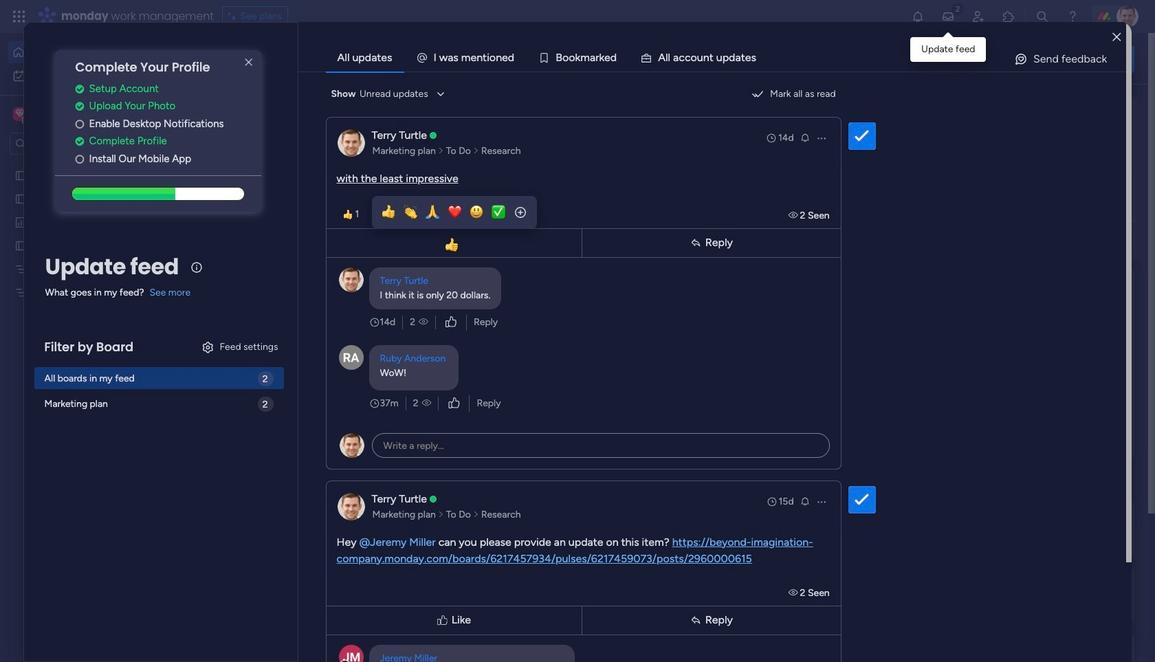Task type: describe. For each thing, give the bounding box(es) containing it.
2 slider arrow image from the left
[[473, 508, 479, 522]]

Search in workspace field
[[29, 136, 115, 152]]

public board image down public dashboard image
[[14, 239, 28, 252]]

1 check circle image from the top
[[75, 84, 84, 94]]

1 vertical spatial v2 seen image
[[422, 397, 432, 410]]

workspace image
[[13, 107, 27, 122]]

2 check circle image from the top
[[75, 101, 84, 112]]

2 image
[[952, 1, 965, 16]]

v2 seen image
[[419, 315, 429, 329]]

see plans image
[[228, 9, 241, 24]]

help center element
[[929, 568, 1135, 623]]

1 slider arrow image from the left
[[438, 508, 444, 522]]

3 check circle image from the top
[[75, 136, 84, 147]]

workspace image
[[15, 107, 25, 122]]

remove from favorites image
[[408, 420, 422, 434]]

monday marketplace image
[[1003, 10, 1016, 23]]

dapulse x slim image
[[1115, 100, 1131, 116]]

1 vertical spatial option
[[8, 65, 167, 87]]

2 slider arrow image from the left
[[473, 144, 479, 158]]

circle o image
[[75, 119, 84, 129]]

v2 user feedback image
[[940, 51, 950, 67]]

0 vertical spatial v2 like image
[[446, 315, 457, 330]]

add to favorites image
[[633, 251, 647, 265]]

close image
[[1114, 32, 1122, 42]]

contact sales element
[[929, 634, 1135, 663]]

give feedback image
[[1015, 52, 1029, 66]]

reminder image
[[800, 132, 811, 143]]

close recently visited image
[[213, 112, 229, 129]]

public board image up public dashboard image
[[14, 192, 28, 205]]

getting started element
[[929, 501, 1135, 557]]

update feed image
[[942, 10, 956, 23]]



Task type: locate. For each thing, give the bounding box(es) containing it.
notifications image
[[912, 10, 925, 23]]

1 vertical spatial public board image
[[680, 251, 695, 266]]

check circle image up circle o image
[[75, 101, 84, 112]]

2 vertical spatial check circle image
[[75, 136, 84, 147]]

1 horizontal spatial slider arrow image
[[473, 144, 479, 158]]

0 vertical spatial check circle image
[[75, 84, 84, 94]]

option
[[8, 41, 167, 63], [8, 65, 167, 87], [0, 163, 175, 165]]

v2 like image
[[446, 315, 457, 330], [449, 396, 460, 411]]

help image
[[1066, 10, 1080, 23]]

check circle image up circle o icon
[[75, 136, 84, 147]]

workspace selection element
[[13, 106, 115, 124]]

0 horizontal spatial slider arrow image
[[438, 508, 444, 522]]

1 slider arrow image from the left
[[438, 144, 444, 158]]

circle o image
[[75, 154, 84, 164]]

slider arrow image
[[438, 144, 444, 158], [473, 144, 479, 158]]

add to favorites image
[[408, 251, 422, 265]]

public board image right add to favorites icon at the top right of page
[[680, 251, 695, 266]]

search everything image
[[1036, 10, 1050, 23]]

2 vertical spatial option
[[0, 163, 175, 165]]

public dashboard image
[[14, 215, 28, 228]]

1 vertical spatial v2 like image
[[449, 396, 460, 411]]

tab
[[326, 44, 404, 72]]

templates image image
[[941, 277, 1123, 372]]

v2 bolt switch image
[[1047, 51, 1055, 66]]

2 vertical spatial v2 seen image
[[789, 587, 801, 599]]

1 horizontal spatial public board image
[[680, 251, 695, 266]]

list box
[[0, 161, 175, 490]]

public board image
[[14, 169, 28, 182], [680, 251, 695, 266]]

invite members image
[[972, 10, 986, 23]]

dapulse x slim image
[[241, 54, 257, 71]]

2 element
[[351, 518, 368, 535]]

v2 seen image
[[789, 210, 801, 221], [422, 397, 432, 410], [789, 587, 801, 599]]

1 vertical spatial check circle image
[[75, 101, 84, 112]]

0 horizontal spatial public board image
[[14, 169, 28, 182]]

public board image
[[14, 192, 28, 205], [14, 239, 28, 252], [455, 251, 470, 266]]

slider arrow image
[[438, 508, 444, 522], [473, 508, 479, 522]]

0 vertical spatial option
[[8, 41, 167, 63]]

options image
[[816, 132, 827, 143]]

1 horizontal spatial slider arrow image
[[473, 508, 479, 522]]

check circle image up workspace selection element
[[75, 84, 84, 94]]

public board image right add to favorites image
[[455, 251, 470, 266]]

0 horizontal spatial slider arrow image
[[438, 144, 444, 158]]

quick search results list box
[[213, 129, 896, 480]]

0 vertical spatial public board image
[[14, 169, 28, 182]]

select product image
[[12, 10, 26, 23]]

0 vertical spatial v2 seen image
[[789, 210, 801, 221]]

terry turtle image
[[1117, 6, 1139, 28]]

public board image up public dashboard image
[[14, 169, 28, 182]]

tab list
[[326, 44, 1127, 72]]

check circle image
[[75, 84, 84, 94], [75, 101, 84, 112], [75, 136, 84, 147]]



Task type: vqa. For each thing, say whether or not it's contained in the screenshot.
option to the top
yes



